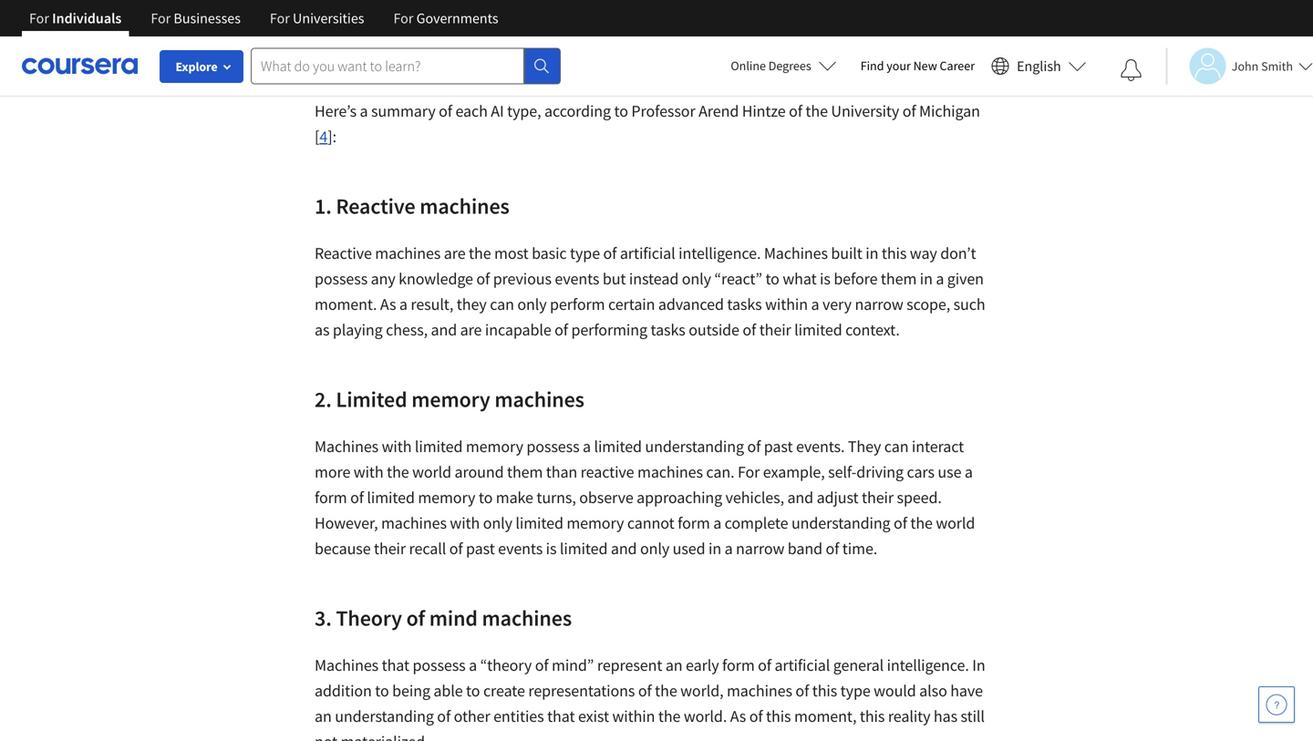 Task type: locate. For each thing, give the bounding box(es) containing it.
intelligence. up also
[[887, 655, 969, 676]]

possess up moment.
[[315, 269, 368, 289]]

0 horizontal spatial understanding
[[335, 706, 434, 727]]

machines
[[764, 243, 828, 264], [315, 436, 379, 457], [315, 655, 379, 676]]

understanding down adjust
[[792, 513, 891, 534]]

form down more
[[315, 487, 347, 508]]

can up incapable
[[490, 294, 514, 315]]

2 horizontal spatial understanding
[[792, 513, 891, 534]]

and
[[431, 320, 457, 340], [788, 487, 814, 508], [611, 539, 637, 559]]

machines inside machines with limited memory possess a limited understanding of past events. they can interact more with the world around them than reactive machines can. for example, self-driving cars use a form of limited memory to make turns, observe approaching vehicles, and adjust their speed. however, machines with only limited memory cannot form a complete understanding of the world because their recall of past events is limited and only used in a narrow band of time.
[[315, 436, 379, 457]]

0 vertical spatial an
[[666, 655, 683, 676]]

0 horizontal spatial in
[[709, 539, 722, 559]]

1 vertical spatial reactive
[[315, 243, 372, 264]]

would
[[874, 681, 916, 701]]

mind"
[[552, 655, 594, 676]]

1 vertical spatial within
[[613, 706, 655, 727]]

a inside 'here's a summary of each ai type, according to professor arend hintze of the university of michigan ['
[[360, 101, 368, 121]]

1 horizontal spatial their
[[760, 320, 791, 340]]

understanding
[[645, 436, 744, 457], [792, 513, 891, 534], [335, 706, 434, 727]]

0 vertical spatial tasks
[[727, 294, 762, 315]]

vehicles,
[[726, 487, 784, 508]]

intelligence
[[315, 53, 393, 74]]

for left universities
[[270, 9, 290, 27]]

0 horizontal spatial form
[[315, 487, 347, 508]]

1 vertical spatial machines
[[315, 436, 379, 457]]

a left given
[[936, 269, 944, 289]]

coursera image
[[22, 51, 138, 81]]

an left the early
[[666, 655, 683, 676]]

the inside reactive machines are the most basic type of artificial intelligence. machines built in this way don't possess any knowledge of previous events but instead only "react" to what is before them in a given moment. as a result, they can only perform certain advanced tasks within a very narrow scope, such as playing chess, and are incapable of performing tasks outside of their limited context.
[[469, 243, 491, 264]]

1 horizontal spatial events
[[555, 269, 600, 289]]

them inside reactive machines are the most basic type of artificial intelligence. machines built in this way don't possess any knowledge of previous events but instead only "react" to what is before them in a given moment. as a result, they can only perform certain advanced tasks within a very narrow scope, such as playing chess, and are incapable of performing tasks outside of their limited context.
[[881, 269, 917, 289]]

outside
[[689, 320, 740, 340]]

2 vertical spatial and
[[611, 539, 637, 559]]

narrow up context.
[[855, 294, 904, 315]]

reactive right 1.
[[336, 192, 416, 220]]

1 horizontal spatial intelligence.
[[887, 655, 969, 676]]

other
[[454, 706, 490, 727]]

1 horizontal spatial that
[[547, 706, 575, 727]]

moment.
[[315, 294, 377, 315]]

the left university
[[806, 101, 828, 121]]

only
[[682, 269, 711, 289], [518, 294, 547, 315], [483, 513, 513, 534], [640, 539, 670, 559]]

for up .
[[394, 9, 414, 27]]

approaching
[[637, 487, 723, 508]]

is inside reactive machines are the most basic type of artificial intelligence. machines built in this way don't possess any knowledge of previous events but instead only "react" to what is before them in a given moment. as a result, they can only perform certain advanced tasks within a very narrow scope, such as playing chess, and are incapable of performing tasks outside of their limited context.
[[820, 269, 831, 289]]

1 vertical spatial them
[[507, 462, 543, 482]]

types
[[802, 28, 839, 48]]

machines inside machines that possess a "theory of mind" represent an early form of artificial general intelligence. in addition to being able to create representations of the world, machines of this type would also have an understanding of other entities that exist within the world. as of this moment, this reality has still not materialized.
[[315, 655, 379, 676]]

possess inside reactive machines are the most basic type of artificial intelligence. machines built in this way don't possess any knowledge of previous events but instead only "react" to what is before them in a given moment. as a result, they can only perform certain advanced tasks within a very narrow scope, such as playing chess, and are incapable of performing tasks outside of their limited context.
[[315, 269, 368, 289]]

1 horizontal spatial within
[[765, 294, 808, 315]]

machines up "approaching"
[[638, 462, 703, 482]]

1 horizontal spatial world
[[936, 513, 975, 534]]

with down limited
[[382, 436, 412, 457]]

intelligence. inside machines that possess a "theory of mind" represent an early form of artificial general intelligence. in addition to being able to create representations of the world, machines of this type would also have an understanding of other entities that exist within the world. as of this moment, this reality has still not materialized.
[[887, 655, 969, 676]]

are up knowledge
[[444, 243, 466, 264]]

can.
[[706, 462, 735, 482]]

previous
[[493, 269, 552, 289]]

to inside machines with limited memory possess a limited understanding of past events. they can interact more with the world around them than reactive machines can. for example, self-driving cars use a form of limited memory to make turns, observe approaching vehicles, and adjust their speed. however, machines with only limited memory cannot form a complete understanding of the world because their recall of past events is limited and only used in a narrow band of time.
[[479, 487, 493, 508]]

0 vertical spatial within
[[765, 294, 808, 315]]

1 vertical spatial narrow
[[736, 539, 785, 559]]

of
[[842, 28, 856, 48], [439, 101, 452, 121], [789, 101, 803, 121], [903, 101, 916, 121], [603, 243, 617, 264], [477, 269, 490, 289], [555, 320, 568, 340], [743, 320, 756, 340], [748, 436, 761, 457], [350, 487, 364, 508], [894, 513, 908, 534], [449, 539, 463, 559], [826, 539, 840, 559], [406, 605, 425, 632], [535, 655, 549, 676], [758, 655, 772, 676], [638, 681, 652, 701], [796, 681, 809, 701], [437, 706, 451, 727], [750, 706, 763, 727]]

1 vertical spatial in
[[920, 269, 933, 289]]

world
[[412, 462, 452, 482], [936, 513, 975, 534]]

2 vertical spatial machines
[[315, 655, 379, 676]]

this left way on the right top of the page
[[882, 243, 907, 264]]

1 horizontal spatial an
[[666, 655, 683, 676]]

machines up what
[[764, 243, 828, 264]]

0 horizontal spatial narrow
[[736, 539, 785, 559]]

0 vertical spatial is
[[820, 269, 831, 289]]

0 horizontal spatial world
[[412, 462, 452, 482]]

result,
[[411, 294, 454, 315]]

2 horizontal spatial and
[[788, 487, 814, 508]]

and down result,
[[431, 320, 457, 340]]

intelligence. inside reactive machines are the most basic type of artificial intelligence. machines built in this way don't possess any knowledge of previous events but instead only "react" to what is before them in a given moment. as a result, they can only perform certain advanced tasks within a very narrow scope, such as playing chess, and are incapable of performing tasks outside of their limited context.
[[679, 243, 761, 264]]

understanding up materialized. in the bottom of the page
[[335, 706, 434, 727]]

this
[[882, 243, 907, 264], [813, 681, 838, 701], [766, 706, 791, 727], [860, 706, 885, 727]]

of right hintze
[[789, 101, 803, 121]]

individuals
[[52, 9, 122, 27]]

1 horizontal spatial understanding
[[645, 436, 744, 457]]

their
[[760, 320, 791, 340], [862, 487, 894, 508], [374, 539, 406, 559]]

help center image
[[1266, 694, 1288, 716]]

events inside machines with limited memory possess a limited understanding of past events. they can interact more with the world around them than reactive machines can. for example, self-driving cars use a form of limited memory to make turns, observe approaching vehicles, and adjust their speed. however, machines with only limited memory cannot form a complete understanding of the world because their recall of past events is limited and only used in a narrow band of time.
[[498, 539, 543, 559]]

machines inside reactive machines are the most basic type of artificial intelligence. machines built in this way don't possess any knowledge of previous events but instead only "react" to what is before them in a given moment. as a result, they can only perform certain advanced tasks within a very narrow scope, such as playing chess, and are incapable of performing tasks outside of their limited context.
[[375, 243, 441, 264]]

0 vertical spatial that
[[382, 655, 410, 676]]

of right the early
[[758, 655, 772, 676]]

instead
[[629, 269, 679, 289]]

0 horizontal spatial can
[[490, 294, 514, 315]]

with right more
[[354, 462, 384, 482]]

past up example,
[[764, 436, 793, 457]]

1 horizontal spatial narrow
[[855, 294, 904, 315]]

limited
[[795, 320, 842, 340], [415, 436, 463, 457], [594, 436, 642, 457], [367, 487, 415, 508], [516, 513, 564, 534], [560, 539, 608, 559]]

past
[[764, 436, 793, 457], [466, 539, 495, 559]]

to down around
[[479, 487, 493, 508]]

"theory
[[480, 655, 532, 676]]

given
[[948, 269, 984, 289]]

show notifications image
[[1121, 59, 1143, 81]]

reactive inside reactive machines are the most basic type of artificial intelligence. machines built in this way don't possess any knowledge of previous events but instead only "react" to what is before them in a given moment. as a result, they can only perform certain advanced tasks within a very narrow scope, such as playing chess, and are incapable of performing tasks outside of their limited context.
[[315, 243, 372, 264]]

1 horizontal spatial and
[[611, 539, 637, 559]]

with
[[382, 436, 412, 457], [354, 462, 384, 482], [450, 513, 480, 534]]

to inside 'here's a summary of each ai type, according to professor arend hintze of the university of michigan ['
[[614, 101, 628, 121]]

artificial
[[859, 28, 914, 48], [620, 243, 676, 264], [775, 655, 830, 676]]

0 vertical spatial narrow
[[855, 294, 904, 315]]

1 vertical spatial is
[[546, 539, 557, 559]]

a down complete
[[725, 539, 733, 559]]

world down "speed."
[[936, 513, 975, 534]]

to left professor on the top of the page
[[614, 101, 628, 121]]

as right world.
[[730, 706, 746, 727]]

for up vehicles,
[[738, 462, 760, 482]]

as
[[380, 294, 396, 315], [730, 706, 746, 727]]

narrow down complete
[[736, 539, 785, 559]]

2 horizontal spatial form
[[723, 655, 755, 676]]

limited up reactive
[[594, 436, 642, 457]]

1 vertical spatial artificial
[[620, 243, 676, 264]]

2. limited memory machines
[[315, 386, 585, 413]]

very
[[823, 294, 852, 315]]

form inside machines that possess a "theory of mind" represent an early form of artificial general intelligence. in addition to being able to create representations of the world, machines of this type would also have an understanding of other entities that exist within the world. as of this moment, this reality has still not materialized.
[[723, 655, 755, 676]]

tasks down "react"
[[727, 294, 762, 315]]

is
[[820, 269, 831, 289], [546, 539, 557, 559]]

limited down the observe
[[560, 539, 608, 559]]

can inside reactive machines are the most basic type of artificial intelligence. machines built in this way don't possess any knowledge of previous events but instead only "react" to what is before them in a given moment. as a result, they can only perform certain advanced tasks within a very narrow scope, such as playing chess, and are incapable of performing tasks outside of their limited context.
[[490, 294, 514, 315]]

2 vertical spatial possess
[[413, 655, 466, 676]]

and inside reactive machines are the most basic type of artificial intelligence. machines built in this way don't possess any knowledge of previous events but instead only "react" to what is before them in a given moment. as a result, they can only perform certain advanced tasks within a very narrow scope, such as playing chess, and are incapable of performing tasks outside of their limited context.
[[431, 320, 457, 340]]

1 vertical spatial can
[[885, 436, 909, 457]]

1 vertical spatial possess
[[527, 436, 580, 457]]

0 vertical spatial form
[[315, 487, 347, 508]]

form right the early
[[723, 655, 755, 676]]

ai
[[491, 101, 504, 121]]

are
[[444, 243, 466, 264], [460, 320, 482, 340]]

incapable
[[485, 320, 552, 340]]

0 horizontal spatial that
[[382, 655, 410, 676]]

a
[[360, 101, 368, 121], [936, 269, 944, 289], [399, 294, 408, 315], [811, 294, 820, 315], [583, 436, 591, 457], [965, 462, 973, 482], [714, 513, 722, 534], [725, 539, 733, 559], [469, 655, 477, 676]]

1 vertical spatial tasks
[[651, 320, 686, 340]]

a up the chess,
[[399, 294, 408, 315]]

1 horizontal spatial type
[[841, 681, 871, 701]]

for left individuals
[[29, 9, 49, 27]]

michigan
[[920, 101, 980, 121]]

1 vertical spatial that
[[547, 706, 575, 727]]

of down "speed."
[[894, 513, 908, 534]]

also
[[920, 681, 948, 701]]

0 vertical spatial as
[[380, 294, 396, 315]]

limited inside reactive machines are the most basic type of artificial intelligence. machines built in this way don't possess any knowledge of previous events but instead only "react" to what is before them in a given moment. as a result, they can only perform certain advanced tasks within a very narrow scope, such as playing chess, and are incapable of performing tasks outside of their limited context.
[[795, 320, 842, 340]]

1 vertical spatial past
[[466, 539, 495, 559]]

1 horizontal spatial past
[[764, 436, 793, 457]]

this inside reactive machines are the most basic type of artificial intelligence. machines built in this way don't possess any knowledge of previous events but instead only "react" to what is before them in a given moment. as a result, they can only perform certain advanced tasks within a very narrow scope, such as playing chess, and are incapable of performing tasks outside of their limited context.
[[882, 243, 907, 264]]

1 horizontal spatial them
[[881, 269, 917, 289]]

events inside reactive machines are the most basic type of artificial intelligence. machines built in this way don't possess any knowledge of previous events but instead only "react" to what is before them in a given moment. as a result, they can only perform certain advanced tasks within a very narrow scope, such as playing chess, and are incapable of performing tasks outside of their limited context.
[[555, 269, 600, 289]]

of left the mind
[[406, 605, 425, 632]]

2 vertical spatial artificial
[[775, 655, 830, 676]]

an
[[666, 655, 683, 676], [315, 706, 332, 727]]

of left michigan at the top of page
[[903, 101, 916, 121]]

early
[[686, 655, 719, 676]]

not
[[315, 732, 338, 742]]

0 vertical spatial their
[[760, 320, 791, 340]]

self-
[[828, 462, 857, 482]]

for individuals
[[29, 9, 122, 27]]

as inside reactive machines are the most basic type of artificial intelligence. machines built in this way don't possess any knowledge of previous events but instead only "react" to what is before them in a given moment. as a result, they can only perform certain advanced tasks within a very narrow scope, such as playing chess, and are incapable of performing tasks outside of their limited context.
[[380, 294, 396, 315]]

new
[[914, 57, 938, 74]]

possess up than at left bottom
[[527, 436, 580, 457]]

1 horizontal spatial possess
[[413, 655, 466, 676]]

machines
[[420, 192, 510, 220], [375, 243, 441, 264], [495, 386, 585, 413], [638, 462, 703, 482], [381, 513, 447, 534], [482, 605, 572, 632], [727, 681, 793, 701]]

that up being
[[382, 655, 410, 676]]

in up scope,
[[920, 269, 933, 289]]

for left businesses
[[151, 9, 171, 27]]

4
[[320, 126, 328, 147]]

form up used
[[678, 513, 710, 534]]

cannot
[[627, 513, 675, 534]]

limited down turns, at the bottom of the page
[[516, 513, 564, 534]]

1 horizontal spatial is
[[820, 269, 831, 289]]

2 horizontal spatial artificial
[[859, 28, 914, 48]]

2 horizontal spatial possess
[[527, 436, 580, 457]]

0 horizontal spatial within
[[613, 706, 655, 727]]

the left most
[[469, 243, 491, 264]]

understanding up can.
[[645, 436, 744, 457]]

machines for machines that possess a "theory of mind" represent an early form of artificial general intelligence. in addition to being able to create representations of the world, machines of this type would also have an understanding of other entities that exist within the world. as of this moment, this reality has still not materialized.
[[315, 655, 379, 676]]

0 vertical spatial are
[[444, 243, 466, 264]]

playing
[[333, 320, 383, 340]]

world left around
[[412, 462, 452, 482]]

as down any
[[380, 294, 396, 315]]

knowledge
[[399, 269, 473, 289]]

their down what
[[760, 320, 791, 340]]

1 vertical spatial an
[[315, 706, 332, 727]]

0 vertical spatial artificial
[[859, 28, 914, 48]]

degrees
[[769, 57, 812, 74]]

a right here's
[[360, 101, 368, 121]]

0 vertical spatial events
[[555, 269, 600, 289]]

type down general on the right of page
[[841, 681, 871, 701]]

0 horizontal spatial is
[[546, 539, 557, 559]]

machines that possess a "theory of mind" represent an early form of artificial general intelligence. in addition to being able to create representations of the world, machines of this type would also have an understanding of other entities that exist within the world. as of this moment, this reality has still not materialized.
[[315, 655, 986, 742]]

reality
[[888, 706, 931, 727]]

their inside reactive machines are the most basic type of artificial intelligence. machines built in this way don't possess any knowledge of previous events but instead only "react" to what is before them in a given moment. as a result, they can only perform certain advanced tasks within a very narrow scope, such as playing chess, and are incapable of performing tasks outside of their limited context.
[[760, 320, 791, 340]]

1 vertical spatial as
[[730, 706, 746, 727]]

their down driving
[[862, 487, 894, 508]]

1 vertical spatial events
[[498, 539, 543, 559]]

hintze
[[742, 101, 786, 121]]

intelligence.
[[679, 243, 761, 264], [887, 655, 969, 676]]

for for governments
[[394, 9, 414, 27]]

0 vertical spatial and
[[431, 320, 457, 340]]

general
[[834, 655, 884, 676]]

1 vertical spatial their
[[862, 487, 894, 508]]

of left mind"
[[535, 655, 549, 676]]

0 vertical spatial with
[[382, 436, 412, 457]]

in right built in the top of the page
[[866, 243, 879, 264]]

can up driving
[[885, 436, 909, 457]]

0 vertical spatial intelligence.
[[679, 243, 761, 264]]

observe
[[579, 487, 634, 508]]

smith
[[1262, 58, 1294, 74]]

1 vertical spatial with
[[354, 462, 384, 482]]

None search field
[[251, 48, 561, 84]]

limited down very
[[795, 320, 842, 340]]

2 vertical spatial with
[[450, 513, 480, 534]]

2 vertical spatial understanding
[[335, 706, 434, 727]]

of down the represent
[[638, 681, 652, 701]]

0 vertical spatial in
[[866, 243, 879, 264]]

1 vertical spatial form
[[678, 513, 710, 534]]

don't
[[941, 243, 977, 264]]

machines up more
[[315, 436, 379, 457]]

them up the 'make'
[[507, 462, 543, 482]]

and down cannot
[[611, 539, 637, 559]]

artificial up the your
[[859, 28, 914, 48]]

machines down incapable
[[495, 386, 585, 413]]

0 horizontal spatial an
[[315, 706, 332, 727]]

type inside reactive machines are the most basic type of artificial intelligence. machines built in this way don't possess any knowledge of previous events but instead only "react" to what is before them in a given moment. as a result, they can only perform certain advanced tasks within a very narrow scope, such as playing chess, and are incapable of performing tasks outside of their limited context.
[[570, 243, 600, 264]]

to inside reactive machines are the most basic type of artificial intelligence. machines built in this way don't possess any knowledge of previous events but instead only "react" to what is before them in a given moment. as a result, they can only perform certain advanced tasks within a very narrow scope, such as playing chess, and are incapable of performing tasks outside of their limited context.
[[766, 269, 780, 289]]

them
[[881, 269, 917, 289], [507, 462, 543, 482]]

within inside machines that possess a "theory of mind" represent an early form of artificial general intelligence. in addition to being able to create representations of the world, machines of this type would also have an understanding of other entities that exist within the world. as of this moment, this reality has still not materialized.
[[613, 706, 655, 727]]

0 horizontal spatial type
[[570, 243, 600, 264]]

1 horizontal spatial can
[[885, 436, 909, 457]]

a left very
[[811, 294, 820, 315]]

narrow inside reactive machines are the most basic type of artificial intelligence. machines built in this way don't possess any knowledge of previous events but instead only "react" to what is before them in a given moment. as a result, they can only perform certain advanced tasks within a very narrow scope, such as playing chess, and are incapable of performing tasks outside of their limited context.
[[855, 294, 904, 315]]

1 vertical spatial are
[[460, 320, 482, 340]]

is down turns, at the bottom of the page
[[546, 539, 557, 559]]

for for individuals
[[29, 9, 49, 27]]

events up perform
[[555, 269, 600, 289]]

the inside 'here's a summary of each ai type, according to professor arend hintze of the university of michigan ['
[[806, 101, 828, 121]]

0 horizontal spatial intelligence.
[[679, 243, 761, 264]]

find your new career
[[861, 57, 975, 74]]

of left each
[[439, 101, 452, 121]]

their left recall
[[374, 539, 406, 559]]

mind
[[429, 605, 478, 632]]

0 horizontal spatial tasks
[[651, 320, 686, 340]]

0 horizontal spatial their
[[374, 539, 406, 559]]

and down example,
[[788, 487, 814, 508]]

1 vertical spatial world
[[936, 513, 975, 534]]

this left moment,
[[766, 706, 791, 727]]

advanced
[[658, 294, 724, 315]]

1 horizontal spatial as
[[730, 706, 746, 727]]

0 horizontal spatial as
[[380, 294, 396, 315]]

to left what
[[766, 269, 780, 289]]

online degrees button
[[716, 46, 852, 86]]

0 horizontal spatial possess
[[315, 269, 368, 289]]

1 horizontal spatial in
[[866, 243, 879, 264]]

0 horizontal spatial them
[[507, 462, 543, 482]]

in right used
[[709, 539, 722, 559]]

memory
[[412, 386, 490, 413], [466, 436, 523, 457], [418, 487, 476, 508], [567, 513, 624, 534]]

machines with limited memory possess a limited understanding of past events. they can interact more with the world around them than reactive machines can. for example, self-driving cars use a form of limited memory to make turns, observe approaching vehicles, and adjust their speed. however, machines with only limited memory cannot form a complete understanding of the world because their recall of past events is limited and only used in a narrow band of time.
[[315, 436, 975, 559]]

an up the not
[[315, 706, 332, 727]]

possess up able
[[413, 655, 466, 676]]

1 vertical spatial intelligence.
[[887, 655, 969, 676]]

2 vertical spatial form
[[723, 655, 755, 676]]

of inside four types of artificial intelligence
[[842, 28, 856, 48]]

.
[[393, 53, 397, 74]]

1 horizontal spatial artificial
[[775, 655, 830, 676]]

0 horizontal spatial artificial
[[620, 243, 676, 264]]

context.
[[846, 320, 900, 340]]

summary
[[371, 101, 436, 121]]

the right more
[[387, 462, 409, 482]]

0 vertical spatial reactive
[[336, 192, 416, 220]]

a left the "theory
[[469, 655, 477, 676]]

as inside machines that possess a "theory of mind" represent an early form of artificial general intelligence. in addition to being able to create representations of the world, machines of this type would also have an understanding of other entities that exist within the world. as of this moment, this reality has still not materialized.
[[730, 706, 746, 727]]

around
[[455, 462, 504, 482]]

events down the 'make'
[[498, 539, 543, 559]]

artificial up moment,
[[775, 655, 830, 676]]

for businesses
[[151, 9, 241, 27]]

[
[[315, 126, 320, 147]]

machines up any
[[375, 243, 441, 264]]

0 vertical spatial past
[[764, 436, 793, 457]]

0 vertical spatial understanding
[[645, 436, 744, 457]]

type right basic
[[570, 243, 600, 264]]

artificial up the instead
[[620, 243, 676, 264]]

of down able
[[437, 706, 451, 727]]

them down way on the right top of the page
[[881, 269, 917, 289]]

0 vertical spatial can
[[490, 294, 514, 315]]

online
[[731, 57, 766, 74]]

as
[[315, 320, 330, 340]]

john smith
[[1232, 58, 1294, 74]]

that left exist
[[547, 706, 575, 727]]

with down around
[[450, 513, 480, 534]]

0 horizontal spatial events
[[498, 539, 543, 559]]

2 vertical spatial in
[[709, 539, 722, 559]]

machines up addition
[[315, 655, 379, 676]]



Task type: vqa. For each thing, say whether or not it's contained in the screenshot.
to inside the reactive machines are the most basic type of artificial intelligence. machines built in this way don't possess any knowledge of previous events but instead only "react" to what is before them in a given moment. as a result, they can only perform certain advanced tasks within a very narrow scope, such as playing chess, and are incapable of performing tasks outside of their limited context.
yes



Task type: describe. For each thing, give the bounding box(es) containing it.
theory
[[336, 605, 402, 632]]

exist
[[578, 706, 609, 727]]

complete
[[725, 513, 789, 534]]

entities
[[494, 706, 544, 727]]

english
[[1017, 57, 1062, 75]]

john smith button
[[1166, 48, 1314, 84]]

4 link
[[320, 126, 328, 147]]

within inside reactive machines are the most basic type of artificial intelligence. machines built in this way don't possess any knowledge of previous events but instead only "react" to what is before them in a given moment. as a result, they can only perform certain advanced tasks within a very narrow scope, such as playing chess, and are incapable of performing tasks outside of their limited context.
[[765, 294, 808, 315]]

they
[[848, 436, 881, 457]]

four
[[771, 28, 799, 48]]

this down would
[[860, 706, 885, 727]]

2.
[[315, 386, 332, 413]]

possess inside machines with limited memory possess a limited understanding of past events. they can interact more with the world around them than reactive machines can. for example, self-driving cars use a form of limited memory to make turns, observe approaching vehicles, and adjust their speed. however, machines with only limited memory cannot form a complete understanding of the world because their recall of past events is limited and only used in a narrow band of time.
[[527, 436, 580, 457]]

world.
[[684, 706, 727, 727]]

for governments
[[394, 9, 499, 27]]

for universities
[[270, 9, 364, 27]]

machines for machines with limited memory possess a limited understanding of past events. they can interact more with the world around them than reactive machines can. for example, self-driving cars use a form of limited memory to make turns, observe approaching vehicles, and adjust their speed. however, machines with only limited memory cannot form a complete understanding of the world because their recall of past events is limited and only used in a narrow band of time.
[[315, 436, 379, 457]]

way
[[910, 243, 937, 264]]

a left complete
[[714, 513, 722, 534]]

create
[[483, 681, 525, 701]]

only down the 'make'
[[483, 513, 513, 534]]

driving
[[857, 462, 904, 482]]

"react"
[[715, 269, 763, 289]]

the down "speed."
[[911, 513, 933, 534]]

of right outside
[[743, 320, 756, 340]]

than
[[546, 462, 578, 482]]

four types of artificial intelligence link
[[315, 28, 914, 74]]

2 horizontal spatial their
[[862, 487, 894, 508]]

of up "however,"
[[350, 487, 364, 508]]

adjust
[[817, 487, 859, 508]]

used
[[673, 539, 706, 559]]

machines up the "theory
[[482, 605, 572, 632]]

is inside machines with limited memory possess a limited understanding of past events. they can interact more with the world around them than reactive machines can. for example, self-driving cars use a form of limited memory to make turns, observe approaching vehicles, and adjust their speed. however, machines with only limited memory cannot form a complete understanding of the world because their recall of past events is limited and only used in a narrow band of time.
[[546, 539, 557, 559]]

only up "advanced"
[[682, 269, 711, 289]]

this up moment,
[[813, 681, 838, 701]]

arend
[[699, 101, 739, 121]]

professor
[[632, 101, 696, 121]]

cars
[[907, 462, 935, 482]]

each
[[456, 101, 488, 121]]

according
[[545, 101, 611, 121]]

them inside machines with limited memory possess a limited understanding of past events. they can interact more with the world around them than reactive machines can. for example, self-driving cars use a form of limited memory to make turns, observe approaching vehicles, and adjust their speed. however, machines with only limited memory cannot form a complete understanding of the world because their recall of past events is limited and only used in a narrow band of time.
[[507, 462, 543, 482]]

of up they on the top left
[[477, 269, 490, 289]]

]:
[[328, 126, 337, 147]]

machines up most
[[420, 192, 510, 220]]

1 horizontal spatial form
[[678, 513, 710, 534]]

scope,
[[907, 294, 951, 315]]

for for universities
[[270, 9, 290, 27]]

find
[[861, 57, 884, 74]]

reactive machines are the most basic type of artificial intelligence. machines built in this way don't possess any knowledge of previous events but instead only "react" to what is before them in a given moment. as a result, they can only perform certain advanced tasks within a very narrow scope, such as playing chess, and are incapable of performing tasks outside of their limited context.
[[315, 243, 986, 340]]

can inside machines with limited memory possess a limited understanding of past events. they can interact more with the world around them than reactive machines can. for example, self-driving cars use a form of limited memory to make turns, observe approaching vehicles, and adjust their speed. however, machines with only limited memory cannot form a complete understanding of the world because their recall of past events is limited and only used in a narrow band of time.
[[885, 436, 909, 457]]

for for businesses
[[151, 9, 171, 27]]

a right use
[[965, 462, 973, 482]]

0 horizontal spatial past
[[466, 539, 495, 559]]

addition
[[315, 681, 372, 701]]

artificial inside four types of artificial intelligence
[[859, 28, 914, 48]]

understanding inside machines that possess a "theory of mind" represent an early form of artificial general intelligence. in addition to being able to create representations of the world, machines of this type would also have an understanding of other entities that exist within the world. as of this moment, this reality has still not materialized.
[[335, 706, 434, 727]]

limited up around
[[415, 436, 463, 457]]

of down perform
[[555, 320, 568, 340]]

of right recall
[[449, 539, 463, 559]]

type,
[[507, 101, 541, 121]]

reactive
[[581, 462, 634, 482]]

your
[[887, 57, 911, 74]]

moment,
[[795, 706, 857, 727]]

of up vehicles,
[[748, 436, 761, 457]]

any
[[371, 269, 396, 289]]

example,
[[763, 462, 825, 482]]

0 vertical spatial world
[[412, 462, 452, 482]]

certain
[[608, 294, 655, 315]]

possess inside machines that possess a "theory of mind" represent an early form of artificial general intelligence. in addition to being able to create representations of the world, machines of this type would also have an understanding of other entities that exist within the world. as of this moment, this reality has still not materialized.
[[413, 655, 466, 676]]

1. reactive machines
[[315, 192, 510, 220]]

2 vertical spatial their
[[374, 539, 406, 559]]

band
[[788, 539, 823, 559]]

four types of artificial intelligence
[[315, 28, 914, 74]]

built
[[831, 243, 863, 264]]

limited
[[336, 386, 407, 413]]

here's
[[315, 101, 357, 121]]

the left world,
[[655, 681, 677, 701]]

in
[[973, 655, 986, 676]]

universities
[[293, 9, 364, 27]]

4 ]:
[[320, 126, 340, 147]]

such
[[954, 294, 986, 315]]

only down previous
[[518, 294, 547, 315]]

basic
[[532, 243, 567, 264]]

perform
[[550, 294, 605, 315]]

make
[[496, 487, 534, 508]]

of right world.
[[750, 706, 763, 727]]

artificial inside reactive machines are the most basic type of artificial intelligence. machines built in this way don't possess any knowledge of previous events but instead only "react" to what is before them in a given moment. as a result, they can only perform certain advanced tasks within a very narrow scope, such as playing chess, and are incapable of performing tasks outside of their limited context.
[[620, 243, 676, 264]]

world,
[[681, 681, 724, 701]]

interact
[[912, 436, 964, 457]]

however,
[[315, 513, 378, 534]]

narrow inside machines with limited memory possess a limited understanding of past events. they can interact more with the world around them than reactive machines can. for example, self-driving cars use a form of limited memory to make turns, observe approaching vehicles, and adjust their speed. however, machines with only limited memory cannot form a complete understanding of the world because their recall of past events is limited and only used in a narrow band of time.
[[736, 539, 785, 559]]

they
[[457, 294, 487, 315]]

machines inside reactive machines are the most basic type of artificial intelligence. machines built in this way don't possess any knowledge of previous events but instead only "react" to what is before them in a given moment. as a result, they can only perform certain advanced tasks within a very narrow scope, such as playing chess, and are incapable of performing tasks outside of their limited context.
[[764, 243, 828, 264]]

1 vertical spatial and
[[788, 487, 814, 508]]

represent
[[597, 655, 663, 676]]

governments
[[417, 9, 499, 27]]

of right the band
[[826, 539, 840, 559]]

only down cannot
[[640, 539, 670, 559]]

a inside machines that possess a "theory of mind" represent an early form of artificial general intelligence. in addition to being able to create representations of the world, machines of this type would also have an understanding of other entities that exist within the world. as of this moment, this reality has still not materialized.
[[469, 655, 477, 676]]

what
[[783, 269, 817, 289]]

What do you want to learn? text field
[[251, 48, 525, 84]]

because
[[315, 539, 371, 559]]

the left world.
[[658, 706, 681, 727]]

use
[[938, 462, 962, 482]]

but
[[603, 269, 626, 289]]

career
[[940, 57, 975, 74]]

of up moment,
[[796, 681, 809, 701]]

to left being
[[375, 681, 389, 701]]

machines inside machines that possess a "theory of mind" represent an early form of artificial general intelligence. in addition to being able to create representations of the world, machines of this type would also have an understanding of other entities that exist within the world. as of this moment, this reality has still not materialized.
[[727, 681, 793, 701]]

businesses
[[174, 9, 241, 27]]

have
[[951, 681, 983, 701]]

before
[[834, 269, 878, 289]]

1 horizontal spatial tasks
[[727, 294, 762, 315]]

able
[[434, 681, 463, 701]]

for inside machines with limited memory possess a limited understanding of past events. they can interact more with the world around them than reactive machines can. for example, self-driving cars use a form of limited memory to make turns, observe approaching vehicles, and adjust their speed. however, machines with only limited memory cannot form a complete understanding of the world because their recall of past events is limited and only used in a narrow band of time.
[[738, 462, 760, 482]]

machines up recall
[[381, 513, 447, 534]]

a up reactive
[[583, 436, 591, 457]]

to right able
[[466, 681, 480, 701]]

type inside machines that possess a "theory of mind" represent an early form of artificial general intelligence. in addition to being able to create representations of the world, machines of this type would also have an understanding of other entities that exist within the world. as of this moment, this reality has still not materialized.
[[841, 681, 871, 701]]

time.
[[843, 539, 878, 559]]

recall
[[409, 539, 446, 559]]

has
[[934, 706, 958, 727]]

artificial inside machines that possess a "theory of mind" represent an early form of artificial general intelligence. in addition to being able to create representations of the world, machines of this type would also have an understanding of other entities that exist within the world. as of this moment, this reality has still not materialized.
[[775, 655, 830, 676]]

2 horizontal spatial in
[[920, 269, 933, 289]]

speed.
[[897, 487, 942, 508]]

in inside machines with limited memory possess a limited understanding of past events. they can interact more with the world around them than reactive machines can. for example, self-driving cars use a form of limited memory to make turns, observe approaching vehicles, and adjust their speed. however, machines with only limited memory cannot form a complete understanding of the world because their recall of past events is limited and only used in a narrow band of time.
[[709, 539, 722, 559]]

limited up "however,"
[[367, 487, 415, 508]]

of up but
[[603, 243, 617, 264]]

banner navigation
[[15, 0, 513, 36]]

1 vertical spatial understanding
[[792, 513, 891, 534]]

3.
[[315, 605, 332, 632]]



